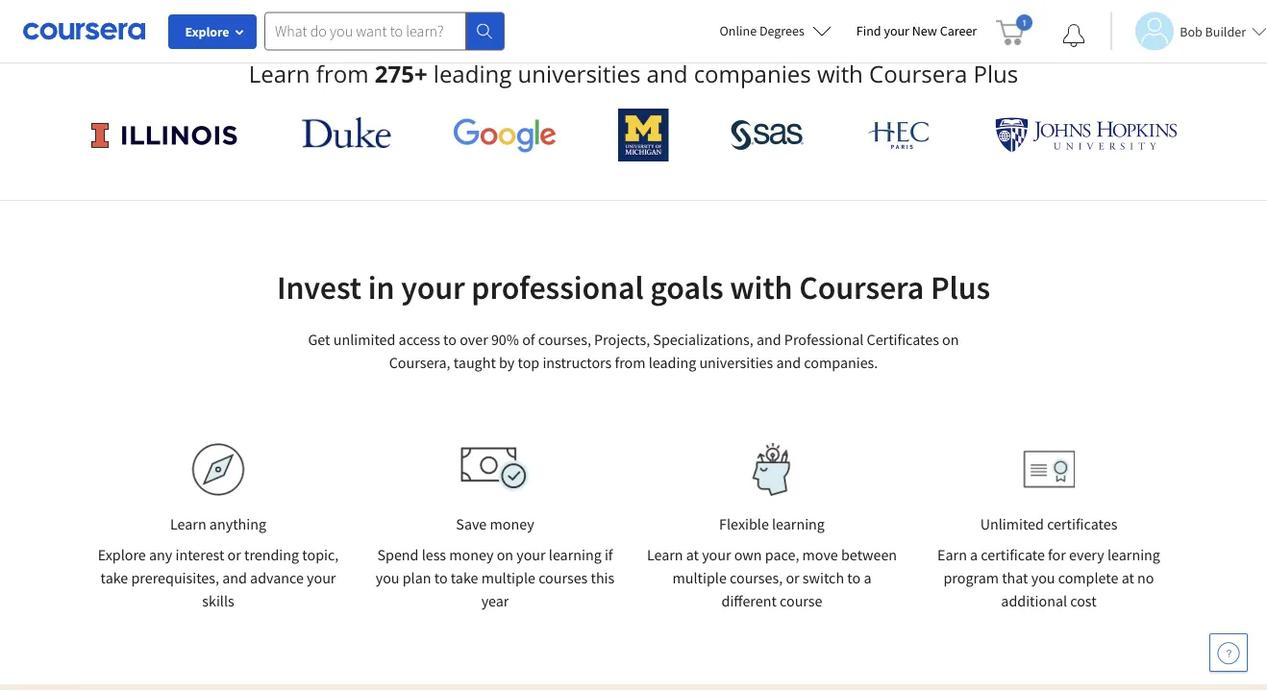 Task type: vqa. For each thing, say whether or not it's contained in the screenshot.
Information within button
no



Task type: describe. For each thing, give the bounding box(es) containing it.
move
[[803, 545, 839, 565]]

coursera,
[[389, 353, 451, 372]]

earn a certificate for every learning program that you complete at no additional cost
[[938, 545, 1161, 611]]

online degrees
[[720, 22, 805, 39]]

courses
[[539, 569, 588, 588]]

specializations,
[[654, 330, 754, 349]]

multiple inside learn at your own pace, move between multiple courses, or switch to a different course
[[673, 569, 727, 588]]

over
[[460, 330, 488, 349]]

at inside earn a certificate for every learning program that you complete at no additional cost
[[1122, 569, 1135, 588]]

unlimited
[[981, 515, 1045, 534]]

course
[[780, 592, 823, 611]]

learn from 275+ leading universities and companies with coursera plus
[[249, 58, 1019, 89]]

a inside learn at your own pace, move between multiple courses, or switch to a different course
[[864, 569, 872, 588]]

explore button
[[168, 14, 257, 49]]

taught
[[454, 353, 496, 372]]

professional
[[472, 267, 644, 308]]

get
[[308, 330, 330, 349]]

explore any interest or trending topic, take prerequisites, and advance your skills
[[98, 545, 339, 611]]

companies
[[694, 58, 812, 89]]

no
[[1138, 569, 1155, 588]]

learn at your own pace, move between multiple courses, or switch to a different course
[[647, 545, 898, 611]]

or inside explore any interest or trending topic, take prerequisites, and advance your skills
[[228, 545, 241, 565]]

to inside spend less money on your learning if you plan to take multiple courses this year
[[435, 569, 448, 588]]

a inside earn a certificate for every learning program that you complete at no additional cost
[[971, 545, 978, 565]]

goals
[[651, 267, 724, 308]]

additional
[[1002, 592, 1068, 611]]

learn for learn from 275+ leading universities and companies with coursera plus
[[249, 58, 310, 89]]

earn
[[938, 545, 968, 565]]

0 vertical spatial from
[[316, 58, 369, 89]]

online degrees button
[[705, 10, 847, 52]]

new
[[913, 22, 938, 39]]

projects,
[[595, 330, 650, 349]]

access
[[399, 330, 441, 349]]

bob builder button
[[1111, 12, 1268, 51]]

your inside explore any interest or trending topic, take prerequisites, and advance your skills
[[307, 569, 336, 588]]

your right find
[[884, 22, 910, 39]]

learn anything
[[170, 515, 266, 534]]

certificates
[[1048, 515, 1118, 534]]

on inside get unlimited access to over 90% of courses, projects, specializations, and professional certificates on coursera, taught by top instructors from leading universities and companies.
[[943, 330, 960, 349]]

universities inside get unlimited access to over 90% of courses, projects, specializations, and professional certificates on coursera, taught by top instructors from leading universities and companies.
[[700, 353, 774, 372]]

get unlimited access to over 90% of courses, projects, specializations, and professional certificates on coursera, taught by top instructors from leading universities and companies.
[[308, 330, 960, 372]]

hec paris image
[[866, 115, 934, 155]]

certificates
[[867, 330, 940, 349]]

different
[[722, 592, 777, 611]]

0 vertical spatial money
[[490, 515, 535, 534]]

save
[[456, 515, 487, 534]]

online
[[720, 22, 757, 39]]

spend less money on your learning if you plan to take multiple courses this year
[[376, 545, 615, 611]]

plan
[[403, 569, 431, 588]]

find
[[857, 22, 882, 39]]

program
[[944, 569, 999, 588]]

your inside spend less money on your learning if you plan to take multiple courses this year
[[517, 545, 546, 565]]

complete
[[1059, 569, 1119, 588]]

flexible learning
[[720, 515, 825, 534]]

degrees
[[760, 22, 805, 39]]

if
[[605, 545, 613, 565]]

from inside get unlimited access to over 90% of courses, projects, specializations, and professional certificates on coursera, taught by top instructors from leading universities and companies.
[[615, 353, 646, 372]]

professional
[[785, 330, 864, 349]]

that
[[1003, 569, 1029, 588]]

certificate
[[982, 545, 1046, 565]]

between
[[842, 545, 898, 565]]

less
[[422, 545, 446, 565]]

save money
[[456, 515, 535, 534]]

flexible
[[720, 515, 769, 534]]

top
[[518, 353, 540, 372]]

learn anything image
[[192, 443, 245, 496]]

bob builder
[[1181, 23, 1247, 40]]

this
[[591, 569, 615, 588]]

and up university of michigan image
[[647, 58, 688, 89]]

flexible learning image
[[739, 443, 806, 496]]

275+
[[375, 58, 428, 89]]

instructors
[[543, 353, 612, 372]]

multiple inside spend less money on your learning if you plan to take multiple courses this year
[[482, 569, 536, 588]]

money inside spend less money on your learning if you plan to take multiple courses this year
[[450, 545, 494, 565]]



Task type: locate. For each thing, give the bounding box(es) containing it.
your inside learn at your own pace, move between multiple courses, or switch to a different course
[[702, 545, 732, 565]]

learn for learn anything
[[170, 515, 206, 534]]

learning inside earn a certificate for every learning program that you complete at no additional cost
[[1108, 545, 1161, 565]]

0 vertical spatial universities
[[518, 58, 641, 89]]

leading up google image
[[434, 58, 512, 89]]

find your new career link
[[847, 19, 987, 43]]

2 take from the left
[[451, 569, 479, 588]]

1 vertical spatial explore
[[98, 545, 146, 565]]

and down professional
[[777, 353, 801, 372]]

0 horizontal spatial leading
[[434, 58, 512, 89]]

on right certificates
[[943, 330, 960, 349]]

learn
[[249, 58, 310, 89], [170, 515, 206, 534], [647, 545, 684, 565]]

explore
[[185, 23, 229, 40], [98, 545, 146, 565]]

explore inside popup button
[[185, 23, 229, 40]]

from down projects,
[[615, 353, 646, 372]]

2 multiple from the left
[[673, 569, 727, 588]]

1 horizontal spatial at
[[1122, 569, 1135, 588]]

coursera image
[[23, 16, 145, 46]]

0 horizontal spatial a
[[864, 569, 872, 588]]

to
[[444, 330, 457, 349], [435, 569, 448, 588], [848, 569, 861, 588]]

invest in your professional goals with coursera plus
[[277, 267, 991, 308]]

multiple up 'different'
[[673, 569, 727, 588]]

your right in
[[401, 267, 465, 308]]

1 horizontal spatial leading
[[649, 353, 697, 372]]

or
[[228, 545, 241, 565], [786, 569, 800, 588]]

from down what do you want to learn? text box
[[316, 58, 369, 89]]

None search field
[[265, 12, 505, 51]]

0 horizontal spatial from
[[316, 58, 369, 89]]

learning for earn a certificate for every learning program that you complete at no additional cost
[[1108, 545, 1161, 565]]

2 horizontal spatial learn
[[647, 545, 684, 565]]

career
[[941, 22, 978, 39]]

coursera
[[870, 58, 968, 89], [800, 267, 925, 308]]

find your new career
[[857, 22, 978, 39]]

with
[[818, 58, 864, 89], [730, 267, 793, 308]]

your down topic,
[[307, 569, 336, 588]]

spend
[[378, 545, 419, 565]]

you inside spend less money on your learning if you plan to take multiple courses this year
[[376, 569, 400, 588]]

coursera up professional
[[800, 267, 925, 308]]

or up course
[[786, 569, 800, 588]]

on
[[943, 330, 960, 349], [497, 545, 514, 565]]

courses, inside get unlimited access to over 90% of courses, projects, specializations, and professional certificates on coursera, taught by top instructors from leading universities and companies.
[[538, 330, 591, 349]]

1 vertical spatial learn
[[170, 515, 206, 534]]

learn for learn at your own pace, move between multiple courses, or switch to a different course
[[647, 545, 684, 565]]

you inside earn a certificate for every learning program that you complete at no additional cost
[[1032, 569, 1056, 588]]

skills
[[202, 592, 234, 611]]

in
[[368, 267, 395, 308]]

university of illinois at urbana-champaign image
[[89, 120, 240, 151]]

year
[[482, 592, 509, 611]]

1 horizontal spatial learning
[[772, 515, 825, 534]]

courses, up 'different'
[[730, 569, 783, 588]]

1 vertical spatial courses,
[[730, 569, 783, 588]]

1 horizontal spatial from
[[615, 353, 646, 372]]

take left the prerequisites,
[[101, 569, 128, 588]]

you down spend
[[376, 569, 400, 588]]

1 horizontal spatial with
[[818, 58, 864, 89]]

topic,
[[302, 545, 339, 565]]

at left no
[[1122, 569, 1135, 588]]

0 horizontal spatial multiple
[[482, 569, 536, 588]]

own
[[735, 545, 762, 565]]

your
[[884, 22, 910, 39], [401, 267, 465, 308], [517, 545, 546, 565], [702, 545, 732, 565], [307, 569, 336, 588]]

0 horizontal spatial at
[[687, 545, 699, 565]]

plus up certificates
[[931, 267, 991, 308]]

trending
[[244, 545, 299, 565]]

leading
[[434, 58, 512, 89], [649, 353, 697, 372]]

learning up no
[[1108, 545, 1161, 565]]

at left own
[[687, 545, 699, 565]]

shopping cart: 1 item image
[[997, 14, 1033, 45]]

take
[[101, 569, 128, 588], [451, 569, 479, 588]]

multiple
[[482, 569, 536, 588], [673, 569, 727, 588]]

unlimited certificates
[[981, 515, 1118, 534]]

leading down the specializations,
[[649, 353, 697, 372]]

0 vertical spatial coursera
[[870, 58, 968, 89]]

1 take from the left
[[101, 569, 128, 588]]

multiple up year
[[482, 569, 536, 588]]

0 horizontal spatial courses,
[[538, 330, 591, 349]]

learn up interest
[[170, 515, 206, 534]]

0 horizontal spatial you
[[376, 569, 400, 588]]

learning inside spend less money on your learning if you plan to take multiple courses this year
[[549, 545, 602, 565]]

0 vertical spatial at
[[687, 545, 699, 565]]

a right earn
[[971, 545, 978, 565]]

to right plan
[[435, 569, 448, 588]]

explore for explore
[[185, 23, 229, 40]]

1 vertical spatial leading
[[649, 353, 697, 372]]

on inside spend less money on your learning if you plan to take multiple courses this year
[[497, 545, 514, 565]]

universities up university of michigan image
[[518, 58, 641, 89]]

builder
[[1206, 23, 1247, 40]]

take inside explore any interest or trending topic, take prerequisites, and advance your skills
[[101, 569, 128, 588]]

interest
[[176, 545, 225, 565]]

money down the save
[[450, 545, 494, 565]]

learn inside learn at your own pace, move between multiple courses, or switch to a different course
[[647, 545, 684, 565]]

0 vertical spatial or
[[228, 545, 241, 565]]

1 vertical spatial on
[[497, 545, 514, 565]]

0 horizontal spatial explore
[[98, 545, 146, 565]]

take inside spend less money on your learning if you plan to take multiple courses this year
[[451, 569, 479, 588]]

unlimited
[[334, 330, 396, 349]]

to inside get unlimited access to over 90% of courses, projects, specializations, and professional certificates on coursera, taught by top instructors from leading universities and companies.
[[444, 330, 457, 349]]

1 horizontal spatial a
[[971, 545, 978, 565]]

0 vertical spatial with
[[818, 58, 864, 89]]

0 horizontal spatial or
[[228, 545, 241, 565]]

1 horizontal spatial multiple
[[673, 569, 727, 588]]

0 horizontal spatial learning
[[549, 545, 602, 565]]

universities
[[518, 58, 641, 89], [700, 353, 774, 372]]

0 vertical spatial plus
[[974, 58, 1019, 89]]

learning up courses
[[549, 545, 602, 565]]

from
[[316, 58, 369, 89], [615, 353, 646, 372]]

0 horizontal spatial take
[[101, 569, 128, 588]]

for
[[1049, 545, 1067, 565]]

1 multiple from the left
[[482, 569, 536, 588]]

and left professional
[[757, 330, 782, 349]]

courses, inside learn at your own pace, move between multiple courses, or switch to a different course
[[730, 569, 783, 588]]

2 vertical spatial learn
[[647, 545, 684, 565]]

johns hopkins university image
[[996, 117, 1178, 153]]

1 vertical spatial at
[[1122, 569, 1135, 588]]

your left own
[[702, 545, 732, 565]]

0 vertical spatial explore
[[185, 23, 229, 40]]

learning for spend less money on your learning if you plan to take multiple courses this year
[[549, 545, 602, 565]]

take right plan
[[451, 569, 479, 588]]

leading inside get unlimited access to over 90% of courses, projects, specializations, and professional certificates on coursera, taught by top instructors from leading universities and companies.
[[649, 353, 697, 372]]

courses, up instructors
[[538, 330, 591, 349]]

1 vertical spatial universities
[[700, 353, 774, 372]]

save money image
[[461, 447, 530, 493]]

cost
[[1071, 592, 1097, 611]]

to down between
[[848, 569, 861, 588]]

2 horizontal spatial learning
[[1108, 545, 1161, 565]]

or down anything
[[228, 545, 241, 565]]

explore inside explore any interest or trending topic, take prerequisites, and advance your skills
[[98, 545, 146, 565]]

unlimited certificates image
[[1024, 451, 1075, 489]]

2 you from the left
[[1032, 569, 1056, 588]]

money
[[490, 515, 535, 534], [450, 545, 494, 565]]

0 vertical spatial courses,
[[538, 330, 591, 349]]

1 vertical spatial a
[[864, 569, 872, 588]]

coursera down find your new career link at right
[[870, 58, 968, 89]]

or inside learn at your own pace, move between multiple courses, or switch to a different course
[[786, 569, 800, 588]]

and
[[647, 58, 688, 89], [757, 330, 782, 349], [777, 353, 801, 372], [222, 569, 247, 588]]

1 horizontal spatial universities
[[700, 353, 774, 372]]

and inside explore any interest or trending topic, take prerequisites, and advance your skills
[[222, 569, 247, 588]]

sas image
[[731, 120, 805, 151]]

prerequisites,
[[131, 569, 219, 588]]

What do you want to learn? text field
[[265, 12, 467, 51]]

learning up pace,
[[772, 515, 825, 534]]

90%
[[491, 330, 519, 349]]

1 vertical spatial from
[[615, 353, 646, 372]]

1 horizontal spatial explore
[[185, 23, 229, 40]]

you up additional
[[1032, 569, 1056, 588]]

advance
[[250, 569, 304, 588]]

learning
[[772, 515, 825, 534], [549, 545, 602, 565], [1108, 545, 1161, 565]]

every
[[1070, 545, 1105, 565]]

google image
[[453, 117, 557, 153]]

university of michigan image
[[619, 109, 669, 162]]

0 vertical spatial leading
[[434, 58, 512, 89]]

bob
[[1181, 23, 1203, 40]]

1 vertical spatial plus
[[931, 267, 991, 308]]

0 horizontal spatial universities
[[518, 58, 641, 89]]

help center image
[[1218, 642, 1241, 665]]

1 horizontal spatial courses,
[[730, 569, 783, 588]]

money right the save
[[490, 515, 535, 534]]

1 horizontal spatial you
[[1032, 569, 1056, 588]]

learn right if at bottom
[[647, 545, 684, 565]]

1 vertical spatial with
[[730, 267, 793, 308]]

0 vertical spatial a
[[971, 545, 978, 565]]

by
[[499, 353, 515, 372]]

you
[[376, 569, 400, 588], [1032, 569, 1056, 588]]

to left over
[[444, 330, 457, 349]]

with down find
[[818, 58, 864, 89]]

learn down explore popup button
[[249, 58, 310, 89]]

companies.
[[805, 353, 879, 372]]

universities down the specializations,
[[700, 353, 774, 372]]

a down between
[[864, 569, 872, 588]]

0 horizontal spatial with
[[730, 267, 793, 308]]

0 vertical spatial on
[[943, 330, 960, 349]]

switch
[[803, 569, 845, 588]]

invest
[[277, 267, 362, 308]]

at
[[687, 545, 699, 565], [1122, 569, 1135, 588]]

with right goals
[[730, 267, 793, 308]]

1 you from the left
[[376, 569, 400, 588]]

and up skills on the bottom left of the page
[[222, 569, 247, 588]]

1 horizontal spatial learn
[[249, 58, 310, 89]]

1 vertical spatial money
[[450, 545, 494, 565]]

0 horizontal spatial learn
[[170, 515, 206, 534]]

courses,
[[538, 330, 591, 349], [730, 569, 783, 588]]

on down save money
[[497, 545, 514, 565]]

a
[[971, 545, 978, 565], [864, 569, 872, 588]]

of
[[523, 330, 535, 349]]

your up courses
[[517, 545, 546, 565]]

pace,
[[766, 545, 800, 565]]

1 horizontal spatial or
[[786, 569, 800, 588]]

any
[[149, 545, 172, 565]]

plus down shopping cart: 1 item image
[[974, 58, 1019, 89]]

anything
[[210, 515, 266, 534]]

plus
[[974, 58, 1019, 89], [931, 267, 991, 308]]

at inside learn at your own pace, move between multiple courses, or switch to a different course
[[687, 545, 699, 565]]

show notifications image
[[1063, 24, 1086, 47]]

0 horizontal spatial on
[[497, 545, 514, 565]]

1 vertical spatial coursera
[[800, 267, 925, 308]]

1 vertical spatial or
[[786, 569, 800, 588]]

1 horizontal spatial on
[[943, 330, 960, 349]]

explore for explore any interest or trending topic, take prerequisites, and advance your skills
[[98, 545, 146, 565]]

duke university image
[[302, 117, 391, 148]]

1 horizontal spatial take
[[451, 569, 479, 588]]

to inside learn at your own pace, move between multiple courses, or switch to a different course
[[848, 569, 861, 588]]

0 vertical spatial learn
[[249, 58, 310, 89]]



